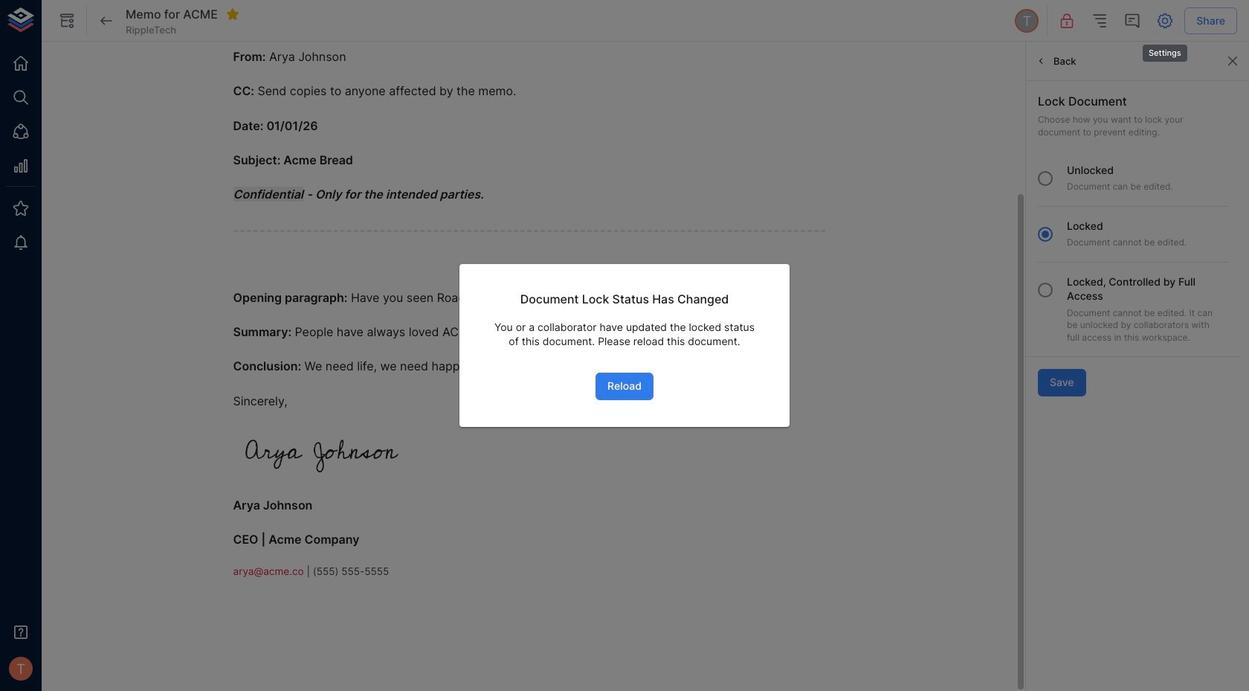 Task type: locate. For each thing, give the bounding box(es) containing it.
remove favorite image
[[226, 7, 239, 21]]

this document is locked image
[[1059, 12, 1077, 30]]

tooltip
[[1142, 34, 1189, 64]]

go back image
[[97, 12, 115, 30]]

show wiki image
[[58, 12, 76, 30]]

option group
[[1030, 163, 1229, 344]]



Task type: vqa. For each thing, say whether or not it's contained in the screenshot.
tooltip
yes



Task type: describe. For each thing, give the bounding box(es) containing it.
settings image
[[1157, 12, 1175, 30]]

comments image
[[1124, 12, 1142, 30]]

table of contents image
[[1091, 12, 1109, 30]]



